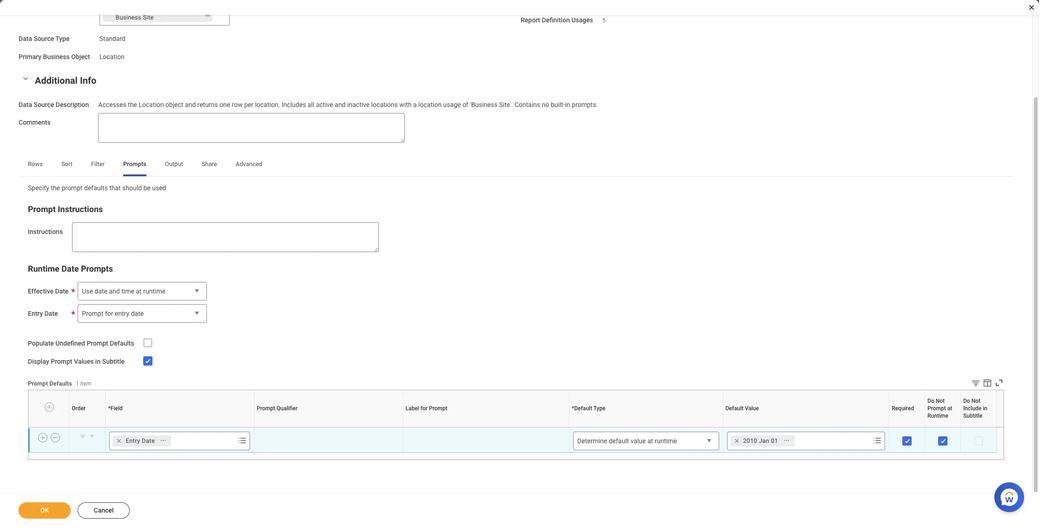 Task type: vqa. For each thing, say whether or not it's contained in the screenshot.
Communications to the left
no



Task type: locate. For each thing, give the bounding box(es) containing it.
for inside dropdown button
[[105, 310, 113, 317]]

2 * from the left
[[572, 405, 575, 412]]

display
[[28, 358, 49, 365]]

0 vertical spatial prompts
[[123, 161, 146, 168]]

prompt
[[62, 184, 83, 192]]

entry down the effective
[[28, 310, 43, 317]]

0 vertical spatial for
[[105, 310, 113, 317]]

and inside popup button
[[109, 288, 120, 295]]

not inside the do not prompt at runtime
[[936, 398, 945, 404]]

0 vertical spatial data
[[19, 35, 32, 42]]

source for description
[[34, 101, 54, 108]]

default value column header
[[723, 427, 890, 428]]

do down the do not prompt at runtime
[[941, 427, 941, 427]]

1 vertical spatial source
[[34, 101, 54, 108]]

in inside group
[[565, 101, 571, 108]]

2010 jan 01 element
[[744, 437, 779, 445]]

subtitle right values
[[102, 358, 125, 365]]

0 horizontal spatial for
[[105, 310, 113, 317]]

instructions down prompt
[[58, 204, 103, 214]]

0 horizontal spatial x small image
[[115, 436, 124, 445]]

0 vertical spatial the
[[128, 101, 137, 108]]

runtime up the effective
[[28, 264, 59, 274]]

value
[[745, 405, 759, 412], [807, 427, 808, 427]]

field for *
[[111, 405, 123, 412]]

0 vertical spatial required
[[892, 405, 915, 412]]

0 horizontal spatial runtime
[[143, 288, 166, 295]]

order up caret down icon
[[87, 427, 88, 427]]

order up order column header
[[72, 405, 86, 412]]

prompts
[[123, 161, 146, 168], [81, 264, 113, 274]]

do right the do not prompt at runtime
[[964, 398, 971, 404]]

1 vertical spatial label
[[485, 427, 486, 427]]

undefined
[[55, 340, 85, 347]]

x small image left the 2010
[[733, 436, 742, 445]]

0 horizontal spatial field
[[111, 405, 123, 412]]

the
[[128, 101, 137, 108], [51, 184, 60, 192]]

location down standard
[[99, 53, 125, 60]]

default type button
[[645, 427, 648, 427]]

business inside locations used as business site
[[116, 14, 141, 21]]

location element
[[99, 51, 125, 60]]

0 vertical spatial date
[[95, 288, 107, 295]]

data up 'comments'
[[19, 101, 32, 108]]

1 horizontal spatial type
[[594, 405, 606, 412]]

prompts inside "tab list"
[[123, 161, 146, 168]]

used up site
[[145, 6, 159, 13]]

entry left related actions icon
[[126, 437, 140, 444]]

business
[[116, 14, 141, 21], [43, 53, 70, 60]]

plus image
[[46, 403, 52, 411]]

1 horizontal spatial entry date
[[126, 437, 155, 444]]

source up 'comments'
[[34, 101, 54, 108]]

effective date
[[28, 288, 69, 295]]

1 vertical spatial runtime
[[655, 437, 677, 445]]

1 horizontal spatial for
[[421, 405, 428, 412]]

entry date down the effective
[[28, 310, 58, 317]]

tab list containing rows
[[19, 154, 1014, 176]]

the right 'accesses'
[[128, 101, 137, 108]]

x small image inside "2010 jan 01, press delete to clear value." 'option'
[[733, 436, 742, 445]]

not inside do not include in subtitle
[[972, 398, 981, 404]]

click to view/edit grid preferences image
[[983, 378, 993, 388]]

date right entry
[[131, 310, 144, 317]]

2 horizontal spatial and
[[335, 101, 346, 108]]

0 horizontal spatial order
[[72, 405, 86, 412]]

business down locations at the top left of page
[[116, 14, 141, 21]]

row
[[232, 101, 243, 108]]

entry date inside 'runtime date prompts' "group"
[[28, 310, 58, 317]]

1 vertical spatial order
[[87, 427, 88, 427]]

0 horizontal spatial check small image
[[142, 355, 153, 366]]

instructions down prompt instructions button
[[28, 228, 63, 235]]

prompt instructions group
[[28, 204, 1005, 252]]

include down do not include in subtitle
[[978, 427, 980, 427]]

1 vertical spatial check small image
[[938, 435, 950, 446]]

site'.
[[499, 101, 513, 108]]

default
[[609, 437, 629, 445]]

time
[[122, 288, 134, 295]]

locations
[[371, 101, 398, 108]]

source inside 'additional info' group
[[34, 101, 54, 108]]

1 horizontal spatial business
[[116, 14, 141, 21]]

defaults left 1
[[49, 380, 72, 387]]

0 horizontal spatial defaults
[[49, 380, 72, 387]]

and right the "active"
[[335, 101, 346, 108]]

accesses the location object and returns one row per location. includes all active and inactive locations with a location usage of 'business site'. contains no built-in prompts.
[[98, 101, 598, 108]]

1 vertical spatial entry
[[126, 437, 140, 444]]

date right the 'use'
[[95, 288, 107, 295]]

Comments text field
[[98, 113, 405, 143]]

1 vertical spatial runtime
[[928, 413, 949, 419]]

and left time
[[109, 288, 120, 295]]

0 vertical spatial instructions
[[58, 204, 103, 214]]

0 vertical spatial check small image
[[142, 355, 153, 366]]

do inside do not include in subtitle
[[964, 398, 971, 404]]

determine
[[578, 437, 608, 445]]

x small image left entry date element
[[115, 436, 124, 445]]

for for label
[[421, 405, 428, 412]]

1 vertical spatial field
[[179, 427, 180, 427]]

cancel
[[94, 507, 114, 514]]

1 vertical spatial data
[[19, 101, 32, 108]]

0 vertical spatial defaults
[[110, 340, 134, 347]]

0 horizontal spatial label
[[406, 405, 419, 412]]

in down click to view/edit grid preferences image
[[984, 405, 988, 412]]

active
[[316, 101, 333, 108]]

label
[[406, 405, 419, 412], [485, 427, 486, 427]]

x small image for entry date
[[115, 436, 124, 445]]

type up determine default value at runtime dropdown button on the right of page
[[647, 427, 648, 427]]

1 * from the left
[[108, 405, 111, 412]]

prompts image for 01
[[872, 435, 884, 446]]

0 horizontal spatial *
[[108, 405, 111, 412]]

instructions
[[58, 204, 103, 214], [28, 228, 63, 235]]

business down "data source type" on the left top of the page
[[43, 53, 70, 60]]

prompt defaults 1 item
[[28, 380, 91, 387]]

toolbar
[[964, 378, 1005, 390]]

related actions image
[[160, 438, 167, 444]]

order inside row element
[[72, 405, 86, 412]]

0 horizontal spatial entry date
[[28, 310, 58, 317]]

0 vertical spatial include
[[964, 405, 982, 412]]

1 vertical spatial prompts image
[[872, 435, 884, 446]]

at right value
[[648, 437, 654, 445]]

0 horizontal spatial entry
[[28, 310, 43, 317]]

includes
[[282, 101, 306, 108]]

caret bottom image
[[78, 432, 87, 441]]

at right time
[[136, 288, 142, 295]]

for inside row element
[[421, 405, 428, 412]]

x small image for 2010 jan 01
[[733, 436, 742, 445]]

date
[[95, 288, 107, 295], [131, 310, 144, 317]]

the for prompt
[[51, 184, 60, 192]]

and right object at the top left of page
[[185, 101, 196, 108]]

do left do not include in subtitle
[[928, 398, 935, 404]]

filter
[[91, 161, 105, 168]]

prompts image
[[237, 435, 248, 446]]

minus image
[[52, 433, 58, 442]]

1 data from the top
[[19, 35, 32, 42]]

inactive
[[347, 101, 370, 108]]

type inside row element
[[594, 405, 606, 412]]

a
[[413, 101, 417, 108]]

x small image
[[105, 6, 114, 15]]

data source type element
[[99, 29, 126, 43]]

location
[[419, 101, 442, 108]]

Instructions text field
[[72, 222, 379, 252]]

prompts image
[[216, 5, 227, 16], [872, 435, 884, 446]]

prompts up the 'use'
[[81, 264, 113, 274]]

data inside 'additional info' group
[[19, 101, 32, 108]]

*
[[108, 405, 111, 412], [572, 405, 575, 412]]

determine default value at runtime
[[578, 437, 677, 445]]

in left prompts.
[[565, 101, 571, 108]]

1 vertical spatial subtitle
[[964, 413, 983, 419]]

accesses
[[98, 101, 126, 108]]

0 vertical spatial source
[[34, 35, 54, 42]]

2 horizontal spatial for
[[486, 427, 486, 427]]

source
[[34, 35, 54, 42], [34, 101, 54, 108]]

2 horizontal spatial type
[[647, 427, 648, 427]]

at inside the do not prompt at runtime
[[948, 405, 953, 412]]

order for order field prompt qualifier label for prompt default type default value required do not prompt at runtime do not include in subtitle
[[87, 427, 88, 427]]

the for location
[[128, 101, 137, 108]]

info
[[80, 75, 96, 86]]

defaults
[[84, 184, 108, 192]]

2 source from the top
[[34, 101, 54, 108]]

0 horizontal spatial location
[[99, 53, 125, 60]]

include up do not include in subtitle button
[[964, 405, 982, 412]]

prompt qualifier button
[[327, 427, 331, 427]]

default
[[575, 405, 593, 412], [726, 405, 744, 412], [645, 427, 646, 427], [805, 427, 807, 427]]

1 vertical spatial entry date
[[126, 437, 155, 444]]

field inside row element
[[111, 405, 123, 412]]

date right the effective
[[55, 288, 69, 295]]

data for data source description
[[19, 101, 32, 108]]

share
[[202, 161, 217, 168]]

0 horizontal spatial type
[[56, 35, 70, 42]]

0 vertical spatial subtitle
[[102, 358, 125, 365]]

0 vertical spatial order
[[72, 405, 86, 412]]

2010
[[744, 437, 758, 444]]

prompts up "should"
[[123, 161, 146, 168]]

not
[[936, 398, 945, 404], [972, 398, 981, 404], [941, 427, 942, 427], [977, 427, 978, 427]]

prompts inside "group"
[[81, 264, 113, 274]]

built-
[[551, 101, 565, 108]]

use date and time at runtime button
[[78, 282, 207, 301]]

do not include in subtitle button
[[976, 427, 982, 427]]

1 vertical spatial prompts
[[81, 264, 113, 274]]

1 horizontal spatial entry
[[126, 437, 140, 444]]

0 horizontal spatial value
[[745, 405, 759, 412]]

prompts image for as
[[216, 5, 227, 16]]

1 vertical spatial defaults
[[49, 380, 72, 387]]

type up determine
[[594, 405, 606, 412]]

locations used as business site
[[116, 6, 167, 21]]

select to filter grid data image
[[971, 378, 982, 388]]

not up do not prompt at runtime button
[[936, 398, 945, 404]]

required up required button
[[892, 405, 915, 412]]

1 horizontal spatial the
[[128, 101, 137, 108]]

with
[[400, 101, 412, 108]]

data up primary
[[19, 35, 32, 42]]

0 horizontal spatial date
[[95, 288, 107, 295]]

one
[[220, 101, 230, 108]]

subtitle
[[102, 358, 125, 365], [964, 413, 983, 419], [980, 427, 982, 427]]

defaults down entry
[[110, 340, 134, 347]]

check small image
[[142, 355, 153, 366], [938, 435, 950, 446]]

not down the do not prompt at runtime
[[941, 427, 942, 427]]

0 vertical spatial runtime
[[143, 288, 166, 295]]

do down do not include in subtitle
[[976, 427, 977, 427]]

2 vertical spatial for
[[486, 427, 486, 427]]

the left prompt
[[51, 184, 60, 192]]

tab list inside the "additional info" dialog
[[19, 154, 1014, 176]]

date left related actions icon
[[142, 437, 155, 444]]

1 horizontal spatial *
[[572, 405, 575, 412]]

0 horizontal spatial the
[[51, 184, 60, 192]]

1 vertical spatial date
[[131, 310, 144, 317]]

0 vertical spatial location
[[99, 53, 125, 60]]

runtime date prompts group
[[28, 263, 1005, 323]]

location inside 'additional info' group
[[139, 101, 164, 108]]

location left object at the top left of page
[[139, 101, 164, 108]]

source up primary business object
[[34, 35, 54, 42]]

subtitle up do not include in subtitle button
[[964, 413, 983, 419]]

1 vertical spatial type
[[594, 405, 606, 412]]

the inside 'additional info' group
[[128, 101, 137, 108]]

x small image
[[115, 436, 124, 445], [733, 436, 742, 445]]

and
[[185, 101, 196, 108], [335, 101, 346, 108], [109, 288, 120, 295]]

1 source from the top
[[34, 35, 54, 42]]

prompt for entry date
[[82, 310, 144, 317]]

jan
[[759, 437, 770, 444]]

used right the be
[[152, 184, 166, 192]]

runtime
[[28, 264, 59, 274], [928, 413, 949, 419], [944, 427, 946, 427]]

0 vertical spatial value
[[745, 405, 759, 412]]

subtitle down do not include in subtitle
[[980, 427, 982, 427]]

required inside row element
[[892, 405, 915, 412]]

qualifier inside row element
[[277, 405, 298, 412]]

1 horizontal spatial defaults
[[110, 340, 134, 347]]

entry
[[28, 310, 43, 317], [126, 437, 140, 444]]

0 horizontal spatial qualifier
[[277, 405, 298, 412]]

runtime up do not prompt at runtime button
[[928, 413, 949, 419]]

0 vertical spatial prompts image
[[216, 5, 227, 16]]

runtime right value
[[655, 437, 677, 445]]

1 horizontal spatial x small image
[[733, 436, 742, 445]]

1 horizontal spatial date
[[131, 310, 144, 317]]

0 vertical spatial used
[[145, 6, 159, 13]]

required up check small image
[[907, 427, 908, 427]]

location.
[[255, 101, 280, 108]]

1 horizontal spatial qualifier
[[329, 427, 330, 427]]

prompt instructions button
[[28, 204, 103, 214]]

prompt for entry date button
[[78, 304, 207, 323]]

primary
[[19, 53, 41, 60]]

that
[[109, 184, 121, 192]]

1 horizontal spatial value
[[807, 427, 808, 427]]

2 vertical spatial type
[[647, 427, 648, 427]]

0 vertical spatial business
[[116, 14, 141, 21]]

type up primary business object
[[56, 35, 70, 42]]

required
[[892, 405, 915, 412], [907, 427, 908, 427]]

at down the do not prompt at runtime
[[944, 427, 944, 427]]

0 vertical spatial entry date
[[28, 310, 58, 317]]

0 vertical spatial type
[[56, 35, 70, 42]]

type
[[56, 35, 70, 42], [594, 405, 606, 412], [647, 427, 648, 427]]

runtime down the do not prompt at runtime
[[944, 427, 946, 427]]

value inside row element
[[745, 405, 759, 412]]

ok button
[[19, 502, 71, 519]]

0 vertical spatial qualifier
[[277, 405, 298, 412]]

1 horizontal spatial prompts image
[[872, 435, 884, 446]]

2 vertical spatial runtime
[[944, 427, 946, 427]]

1 horizontal spatial order
[[87, 427, 88, 427]]

at left do not include in subtitle
[[948, 405, 953, 412]]

row element
[[28, 390, 999, 427]]

report
[[521, 16, 541, 24]]

1 vertical spatial for
[[421, 405, 428, 412]]

0 horizontal spatial prompts
[[81, 264, 113, 274]]

1 horizontal spatial prompts
[[123, 161, 146, 168]]

entry date, press delete to clear value. option
[[113, 435, 171, 446]]

tab list
[[19, 154, 1014, 176]]

toolbar inside the "additional info" dialog
[[964, 378, 1005, 390]]

order
[[72, 405, 86, 412], [87, 427, 88, 427]]

qualifier
[[277, 405, 298, 412], [329, 427, 330, 427]]

field for order
[[179, 427, 180, 427]]

1 vertical spatial location
[[139, 101, 164, 108]]

item
[[80, 380, 91, 387]]

include
[[964, 405, 982, 412], [978, 427, 980, 427]]

1 vertical spatial qualifier
[[329, 427, 330, 427]]

0 horizontal spatial prompts image
[[216, 5, 227, 16]]

0 horizontal spatial business
[[43, 53, 70, 60]]

* default type
[[572, 405, 606, 412]]

do inside the do not prompt at runtime
[[928, 398, 935, 404]]

not down select to filter grid data icon
[[972, 398, 981, 404]]

0 horizontal spatial and
[[109, 288, 120, 295]]

subtitle inside do not include in subtitle
[[964, 413, 983, 419]]

1 horizontal spatial runtime
[[655, 437, 677, 445]]

0 vertical spatial entry
[[28, 310, 43, 317]]

1 horizontal spatial field
[[179, 427, 180, 427]]

0 vertical spatial field
[[111, 405, 123, 412]]

1 x small image from the left
[[115, 436, 124, 445]]

0 vertical spatial label
[[406, 405, 419, 412]]

2 x small image from the left
[[733, 436, 742, 445]]

1 horizontal spatial location
[[139, 101, 164, 108]]

at
[[136, 288, 142, 295], [948, 405, 953, 412], [944, 427, 944, 427], [648, 437, 654, 445]]

0 vertical spatial runtime
[[28, 264, 59, 274]]

order field prompt qualifier label for prompt default type default value required do not prompt at runtime do not include in subtitle
[[87, 427, 982, 427]]

2 data from the top
[[19, 101, 32, 108]]

runtime up prompt for entry date dropdown button
[[143, 288, 166, 295]]

data source description
[[19, 101, 89, 108]]

entry date left related actions icon
[[126, 437, 155, 444]]



Task type: describe. For each thing, give the bounding box(es) containing it.
additional info
[[35, 75, 96, 86]]

use
[[82, 288, 93, 295]]

entry
[[115, 310, 129, 317]]

1 vertical spatial required
[[907, 427, 908, 427]]

workday assistant region
[[995, 479, 1029, 512]]

values
[[74, 358, 94, 365]]

2010 jan 01
[[744, 437, 779, 444]]

sort
[[61, 161, 73, 168]]

* for default
[[572, 405, 575, 412]]

object
[[71, 53, 90, 60]]

5 button
[[603, 17, 607, 24]]

entry date element
[[126, 437, 155, 445]]

comments
[[19, 119, 51, 126]]

contains
[[515, 101, 541, 108]]

prompt inside the do not prompt at runtime
[[928, 405, 947, 412]]

runtime inside the do not prompt at runtime
[[928, 413, 949, 419]]

caret down image
[[87, 432, 97, 441]]

chevron down image
[[20, 75, 31, 82]]

5
[[603, 17, 606, 24]]

ok
[[40, 507, 49, 514]]

date up effective date
[[62, 264, 79, 274]]

per
[[244, 101, 254, 108]]

locations used as business site element
[[116, 5, 190, 22]]

entry date inside option
[[126, 437, 155, 444]]

advanced
[[236, 161, 262, 168]]

order column header
[[69, 427, 106, 428]]

1 horizontal spatial label
[[485, 427, 486, 427]]

date down effective date
[[45, 310, 58, 317]]

label for prompt
[[406, 405, 448, 412]]

report definition usages
[[521, 16, 594, 24]]

of
[[463, 101, 469, 108]]

prompt instructions
[[28, 204, 103, 214]]

at inside determine default value at runtime dropdown button
[[648, 437, 654, 445]]

date inside popup button
[[95, 288, 107, 295]]

for for prompt
[[105, 310, 113, 317]]

value
[[631, 437, 646, 445]]

* for field
[[108, 405, 111, 412]]

additional info dialog
[[0, 0, 1040, 527]]

at inside use date and time at runtime popup button
[[136, 288, 142, 295]]

1 vertical spatial value
[[807, 427, 808, 427]]

be
[[144, 184, 151, 192]]

label inside row element
[[406, 405, 419, 412]]

prompt qualifier
[[257, 405, 298, 412]]

definition
[[542, 16, 570, 24]]

specify
[[28, 184, 49, 192]]

not down do not include in subtitle
[[977, 427, 978, 427]]

data for data source type
[[19, 35, 32, 42]]

1 horizontal spatial check small image
[[938, 435, 950, 446]]

should
[[122, 184, 142, 192]]

related actions image
[[784, 438, 790, 444]]

site
[[143, 14, 154, 21]]

1 horizontal spatial and
[[185, 101, 196, 108]]

no
[[542, 101, 550, 108]]

prompt inside group
[[28, 204, 56, 214]]

default value
[[726, 405, 759, 412]]

fullscreen image
[[995, 378, 1005, 388]]

1 vertical spatial instructions
[[28, 228, 63, 235]]

entry inside option
[[126, 437, 140, 444]]

additional info group
[[19, 73, 1014, 143]]

plus image
[[39, 433, 46, 442]]

do not prompt at runtime button
[[941, 427, 946, 427]]

object
[[166, 101, 183, 108]]

2 vertical spatial subtitle
[[980, 427, 982, 427]]

data source type
[[19, 35, 70, 42]]

prompts.
[[572, 101, 598, 108]]

cancel button
[[78, 502, 130, 519]]

in down do not include in subtitle
[[980, 427, 980, 427]]

1
[[76, 380, 79, 387]]

runtime inside determine default value at runtime dropdown button
[[655, 437, 677, 445]]

1 vertical spatial include
[[978, 427, 980, 427]]

usage
[[444, 101, 461, 108]]

rows
[[28, 161, 43, 168]]

standard
[[99, 35, 126, 42]]

use date and time at runtime
[[82, 288, 166, 295]]

in inside do not include in subtitle
[[984, 405, 988, 412]]

primary business object
[[19, 53, 90, 60]]

all
[[308, 101, 315, 108]]

type for data source type
[[56, 35, 70, 42]]

* field
[[108, 405, 123, 412]]

1 vertical spatial business
[[43, 53, 70, 60]]

as
[[161, 6, 167, 13]]

1 vertical spatial used
[[152, 184, 166, 192]]

check small image
[[903, 435, 914, 446]]

prompt inside dropdown button
[[82, 310, 104, 317]]

runtime date prompts
[[28, 264, 113, 274]]

usages
[[572, 16, 594, 24]]

source for type
[[34, 35, 54, 42]]

populate
[[28, 340, 54, 347]]

do not prompt at runtime
[[928, 398, 953, 419]]

additional info button
[[35, 75, 96, 86]]

subtitle for display prompt values in subtitle
[[102, 358, 125, 365]]

field button
[[179, 427, 181, 427]]

2010 jan 01, press delete to clear value. option
[[731, 435, 795, 446]]

label for prompt column header
[[403, 427, 570, 428]]

date inside option
[[142, 437, 155, 444]]

type for * default type
[[594, 405, 606, 412]]

runtime inside use date and time at runtime popup button
[[143, 288, 166, 295]]

returns
[[197, 101, 218, 108]]

do not include in subtitle
[[964, 398, 988, 419]]

subtitle for do not include in subtitle
[[964, 413, 983, 419]]

close edit custom report image
[[1029, 4, 1036, 11]]

in right values
[[95, 358, 101, 365]]

description
[[56, 101, 89, 108]]

populate undefined prompt defaults
[[28, 340, 134, 347]]

runtime inside "group"
[[28, 264, 59, 274]]

order for order
[[72, 405, 86, 412]]

'business
[[470, 101, 498, 108]]

locations
[[116, 6, 144, 13]]

effective
[[28, 288, 53, 295]]

entry inside 'runtime date prompts' "group"
[[28, 310, 43, 317]]

additional
[[35, 75, 78, 86]]

specify the prompt defaults that should be used
[[28, 184, 166, 192]]

runtime date prompts button
[[28, 264, 113, 274]]

locations used as business site, press delete to clear value. option
[[103, 5, 212, 22]]

used inside locations used as business site
[[145, 6, 159, 13]]

include inside do not include in subtitle
[[964, 405, 982, 412]]

output
[[165, 161, 183, 168]]

date inside dropdown button
[[131, 310, 144, 317]]

determine default value at runtime button
[[574, 432, 719, 451]]



